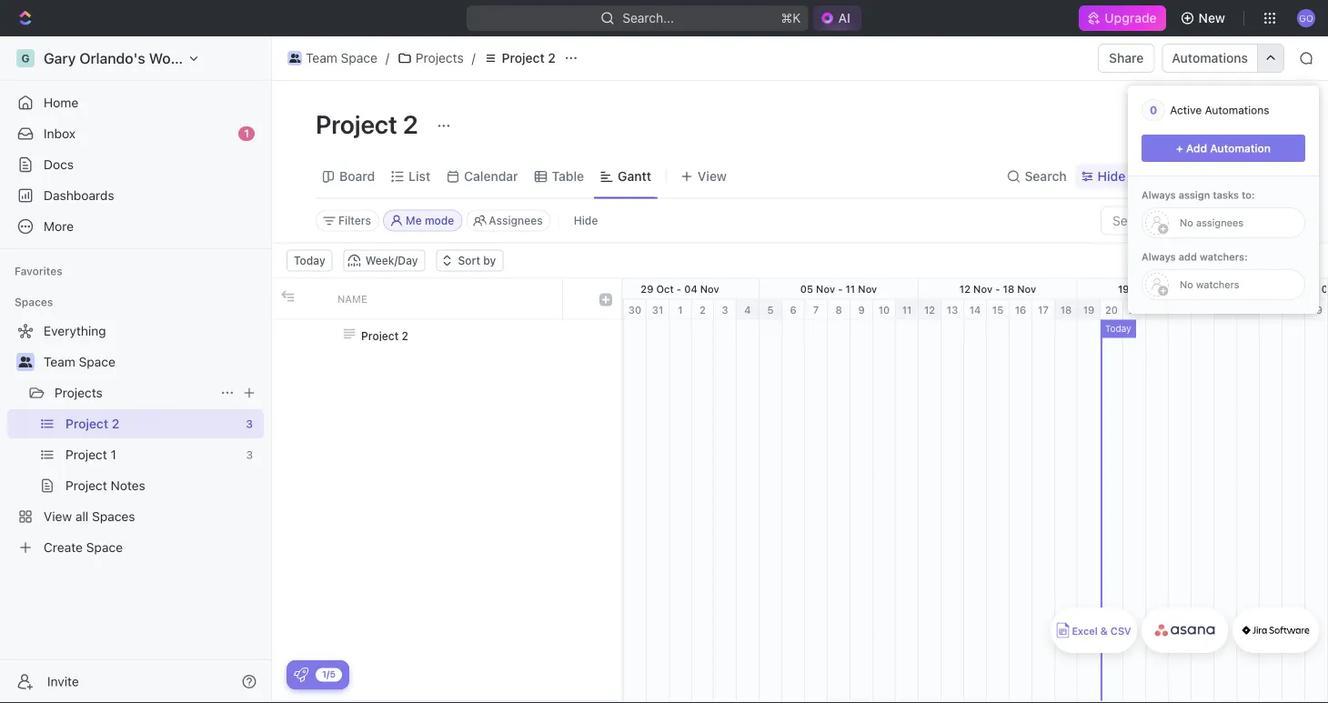Task type: describe. For each thing, give the bounding box(es) containing it.
add inside button
[[1197, 117, 1221, 132]]

table
[[552, 169, 584, 184]]

1 vertical spatial project
[[316, 109, 398, 139]]

dashboards link
[[7, 181, 264, 210]]

active automations
[[1170, 104, 1270, 116]]

+ add automation
[[1177, 142, 1271, 155]]

05
[[801, 283, 814, 295]]

search button
[[1001, 164, 1073, 189]]

no assignees
[[1180, 217, 1244, 229]]

list link
[[405, 164, 431, 189]]

search
[[1025, 169, 1067, 184]]

spaces
[[15, 296, 53, 308]]

no for no watchers
[[1180, 279, 1194, 291]]

user group image
[[289, 54, 301, 63]]

2 inside cell
[[402, 329, 409, 342]]

2 / from the left
[[472, 51, 476, 66]]

automations button
[[1163, 45, 1258, 72]]

29 for second 29 element from the right
[[606, 304, 619, 316]]

19 nov - 25 nov
[[1118, 283, 1197, 295]]

board link
[[336, 164, 375, 189]]

share
[[1109, 51, 1144, 66]]

no watchers button
[[1142, 269, 1306, 300]]

always for always assign tasks to:
[[1142, 189, 1176, 201]]

- for 02
[[1314, 283, 1319, 295]]

project 2 inside cell
[[361, 329, 409, 342]]

automation
[[1211, 142, 1271, 155]]

project 2 - 0.00% row
[[272, 320, 622, 352]]

12 nov - 18 nov
[[960, 283, 1037, 295]]

19 for 19 nov - 25 nov
[[1118, 283, 1130, 295]]

always assign tasks to:
[[1142, 189, 1255, 201]]

7 nov from the left
[[1178, 283, 1197, 295]]

30 element
[[624, 300, 647, 320]]

11 element
[[896, 300, 919, 320]]

new
[[1199, 10, 1226, 25]]

oct
[[656, 283, 674, 295]]

30
[[629, 304, 642, 316]]

10 element
[[874, 300, 896, 320]]

upgrade link
[[1080, 5, 1166, 31]]

14
[[970, 304, 981, 316]]

hide for hide 1
[[1098, 169, 1126, 184]]

02
[[1322, 283, 1329, 295]]

16
[[1015, 304, 1027, 316]]

docs
[[44, 157, 74, 172]]

28 element
[[1283, 300, 1306, 320]]

13
[[947, 304, 958, 316]]

excel & csv
[[1072, 626, 1132, 637]]

7
[[813, 304, 819, 316]]

2 vertical spatial 1
[[678, 304, 683, 316]]

add task
[[1197, 117, 1252, 132]]

home
[[44, 95, 78, 110]]

add
[[1179, 251, 1197, 263]]

table link
[[548, 164, 584, 189]]

21
[[1129, 304, 1140, 316]]

6 nov from the left
[[1133, 283, 1152, 295]]

calendar
[[464, 169, 518, 184]]

assignees
[[489, 214, 543, 227]]

name
[[338, 293, 367, 305]]

home link
[[7, 88, 264, 117]]

assign
[[1179, 189, 1211, 201]]

gantt link
[[614, 164, 651, 189]]

4 nov from the left
[[974, 283, 993, 295]]

1 vertical spatial 25
[[1219, 304, 1232, 316]]

0 vertical spatial project 2
[[502, 51, 556, 66]]

13 element
[[942, 300, 965, 320]]

21 element
[[1124, 300, 1147, 320]]

project 2 tree grid
[[272, 279, 622, 701]]

+
[[1177, 142, 1184, 155]]

1 29 element from the left
[[601, 300, 624, 320]]

no assignees button
[[1142, 207, 1306, 238]]

always for always add watchers:
[[1142, 251, 1176, 263]]

task
[[1224, 117, 1252, 132]]

31 element
[[647, 300, 670, 320]]

26 element
[[1238, 300, 1260, 320]]

onboarding checklist button element
[[294, 668, 308, 682]]

&
[[1101, 626, 1108, 637]]

28
[[1288, 304, 1300, 316]]

27 element
[[1260, 300, 1283, 320]]

share button
[[1098, 44, 1155, 73]]

29 oct - 04 nov element
[[601, 279, 760, 299]]

0 vertical spatial space
[[341, 51, 378, 66]]

0 horizontal spatial 18
[[1003, 283, 1015, 295]]

hide button
[[567, 210, 605, 232]]

inbox
[[44, 126, 76, 141]]

11 inside 'element'
[[902, 304, 912, 316]]

tree inside the sidebar navigation
[[7, 317, 264, 562]]

automations inside button
[[1172, 51, 1248, 66]]

list
[[409, 169, 431, 184]]

excel
[[1072, 626, 1098, 637]]

22 element
[[1147, 300, 1169, 320]]

0 vertical spatial projects
[[416, 51, 464, 66]]

26 nov - 02
[[1277, 283, 1329, 295]]

Search tasks... text field
[[1102, 207, 1284, 234]]

12 for 12
[[924, 304, 936, 316]]

assignees button
[[466, 210, 551, 232]]

20 element
[[1101, 300, 1124, 320]]

12 for 12 nov - 18 nov
[[960, 283, 971, 295]]

18 element
[[1056, 300, 1078, 320]]

17
[[1038, 304, 1049, 316]]

- for 11
[[838, 283, 843, 295]]

- for 25
[[1154, 283, 1159, 295]]

project 2 cell
[[327, 320, 563, 352]]

 image inside column header
[[600, 293, 612, 306]]

15
[[993, 304, 1004, 316]]

22
[[1151, 304, 1164, 316]]

assignees
[[1197, 217, 1244, 229]]

active
[[1170, 104, 1202, 116]]

1 vertical spatial project 2
[[316, 109, 424, 139]]

6
[[790, 304, 797, 316]]

new button
[[1174, 4, 1237, 33]]

29 oct - 04 nov
[[641, 283, 720, 295]]

26 nov - 02 dec element
[[1238, 279, 1329, 299]]

to:
[[1242, 189, 1255, 201]]

0 vertical spatial 11
[[846, 283, 856, 295]]

no assignees note
[[1171, 217, 1244, 229]]

31
[[652, 304, 664, 316]]

1/5
[[322, 669, 336, 680]]

8 nov from the left
[[1292, 283, 1312, 295]]

0 vertical spatial 25
[[1162, 283, 1175, 295]]

name column header
[[327, 279, 563, 319]]



Task type: vqa. For each thing, say whether or not it's contained in the screenshot.
left To
no



Task type: locate. For each thing, give the bounding box(es) containing it.
projects link
[[393, 47, 468, 69], [55, 379, 213, 408]]

1 horizontal spatial 25
[[1219, 304, 1232, 316]]

1 vertical spatial 12
[[924, 304, 936, 316]]

18 up 15 element
[[1003, 283, 1015, 295]]

- left 02 at top right
[[1314, 283, 1319, 295]]

add right +
[[1187, 142, 1208, 155]]

nov up 21 element
[[1133, 283, 1152, 295]]

⌘k
[[781, 10, 801, 25]]

0 vertical spatial 18
[[1003, 283, 1015, 295]]

05 nov - 11 nov
[[801, 283, 877, 295]]

29 for 29 oct - 04 nov
[[641, 283, 654, 295]]

2 horizontal spatial 29
[[1310, 304, 1323, 316]]

0 vertical spatial automations
[[1172, 51, 1248, 66]]

0 vertical spatial team
[[306, 51, 337, 66]]

1 horizontal spatial hide
[[1098, 169, 1126, 184]]

excel & csv link
[[1051, 608, 1137, 653]]

2 always from the top
[[1142, 251, 1176, 263]]

tree
[[7, 317, 264, 562]]

8
[[836, 304, 842, 316]]

1 horizontal spatial 1
[[678, 304, 683, 316]]

team space inside the sidebar navigation
[[44, 354, 115, 369]]

always
[[1142, 189, 1176, 201], [1142, 251, 1176, 263]]

-
[[677, 283, 682, 295], [838, 283, 843, 295], [996, 283, 1000, 295], [1154, 283, 1159, 295], [1314, 283, 1319, 295]]

0 vertical spatial team space link
[[283, 47, 382, 69]]

space right user group icon
[[79, 354, 115, 369]]

19 for 19
[[1083, 304, 1095, 316]]

automations down new
[[1172, 51, 1248, 66]]

12
[[960, 283, 971, 295], [924, 304, 936, 316]]

1 always from the top
[[1142, 189, 1176, 201]]

25 up 22 element on the right of page
[[1162, 283, 1175, 295]]

space right user group image
[[341, 51, 378, 66]]

1 horizontal spatial 12
[[960, 283, 971, 295]]

name row
[[272, 279, 622, 320]]

nov up 23 'element'
[[1178, 283, 1197, 295]]

- left the 04
[[677, 283, 682, 295]]

0 horizontal spatial 1
[[244, 127, 249, 140]]

24 element
[[1192, 300, 1215, 320]]

1 vertical spatial projects
[[55, 385, 103, 400]]

0 horizontal spatial /
[[386, 51, 389, 66]]

2 vertical spatial project
[[361, 329, 399, 342]]

1 vertical spatial 18
[[1061, 304, 1072, 316]]

search...
[[623, 10, 675, 25]]

user group image
[[19, 357, 32, 368]]

25 right 24 element
[[1219, 304, 1232, 316]]

customize
[[1174, 169, 1238, 184]]

0 vertical spatial hide
[[1098, 169, 1126, 184]]

1 horizontal spatial 29 element
[[1306, 300, 1329, 320]]

no down assign
[[1180, 217, 1194, 229]]

always left assign
[[1142, 189, 1176, 201]]

19 right 18 element
[[1083, 304, 1095, 316]]

29 right 28 element
[[1310, 304, 1323, 316]]

always left add
[[1142, 251, 1176, 263]]

sidebar navigation
[[0, 36, 272, 703]]

docs link
[[7, 150, 264, 179]]

1 horizontal spatial today
[[1106, 323, 1132, 334]]

29 element left the 30
[[601, 300, 624, 320]]

0 vertical spatial always
[[1142, 189, 1176, 201]]

0 horizontal spatial hide
[[574, 214, 598, 227]]

23
[[1174, 304, 1187, 316]]

0 vertical spatial 19
[[1118, 283, 1130, 295]]

nov
[[700, 283, 720, 295], [816, 283, 835, 295], [858, 283, 877, 295], [974, 283, 993, 295], [1018, 283, 1037, 295], [1133, 283, 1152, 295], [1178, 283, 1197, 295], [1292, 283, 1312, 295]]

tasks
[[1213, 189, 1239, 201]]

- inside 12 nov - 18 nov element
[[996, 283, 1000, 295]]

- for 04
[[677, 283, 682, 295]]

1 horizontal spatial 19
[[1118, 283, 1130, 295]]

gantt
[[618, 169, 651, 184]]

29 left the 30
[[606, 304, 619, 316]]

0 horizontal spatial projects link
[[55, 379, 213, 408]]

26 for 26
[[1242, 304, 1255, 316]]

nov right the 04
[[700, 283, 720, 295]]

team space right user group icon
[[44, 354, 115, 369]]

projects
[[416, 51, 464, 66], [55, 385, 103, 400]]

- inside 19 nov - 25 nov element
[[1154, 283, 1159, 295]]

26 inside 26 nov - 02 dec element
[[1277, 283, 1290, 295]]

2 nov from the left
[[816, 283, 835, 295]]

no
[[1180, 217, 1194, 229], [1180, 279, 1194, 291]]

0 vertical spatial 26
[[1277, 283, 1290, 295]]

customize button
[[1150, 164, 1243, 189]]

12 element
[[919, 300, 942, 320]]

3 nov from the left
[[858, 283, 877, 295]]

add task button
[[1186, 110, 1263, 139]]

favorites
[[15, 265, 63, 278]]

1 vertical spatial automations
[[1205, 104, 1270, 116]]

29 left oct
[[641, 283, 654, 295]]

team right user group icon
[[44, 354, 75, 369]]

dashboards
[[44, 188, 114, 203]]

nov right 05 at the top of the page
[[816, 283, 835, 295]]

tree containing team space
[[7, 317, 264, 562]]

0 vertical spatial project
[[502, 51, 545, 66]]

26 inside 26 element
[[1242, 304, 1255, 316]]

nov up 14 element
[[974, 283, 993, 295]]

29 element down 02 at top right
[[1306, 300, 1329, 320]]

today inside "button"
[[294, 254, 325, 267]]

0 horizontal spatial 29
[[606, 304, 619, 316]]

1 vertical spatial team
[[44, 354, 75, 369]]

hide
[[1098, 169, 1126, 184], [574, 214, 598, 227]]

1 no from the top
[[1180, 217, 1194, 229]]

invite
[[47, 674, 79, 689]]

0 horizontal spatial 19
[[1083, 304, 1095, 316]]

12 nov - 18 nov element
[[919, 279, 1078, 299]]

1 horizontal spatial 11
[[902, 304, 912, 316]]

watchers
[[1197, 279, 1240, 291]]

4
[[745, 304, 751, 316]]

1 vertical spatial today
[[1106, 323, 1132, 334]]

team space link inside tree
[[44, 348, 260, 377]]

nov up 28 element
[[1292, 283, 1312, 295]]

today button
[[287, 250, 333, 272]]

5
[[768, 304, 774, 316]]

hide down table
[[574, 214, 598, 227]]

0 vertical spatial add
[[1197, 117, 1221, 132]]

0 horizontal spatial team
[[44, 354, 75, 369]]

2 vertical spatial project 2
[[361, 329, 409, 342]]

3 - from the left
[[996, 283, 1000, 295]]

team space link
[[283, 47, 382, 69], [44, 348, 260, 377]]

hide right 'search'
[[1098, 169, 1126, 184]]

space
[[341, 51, 378, 66], [79, 354, 115, 369]]

1 / from the left
[[386, 51, 389, 66]]

18
[[1003, 283, 1015, 295], [1061, 304, 1072, 316]]

1 horizontal spatial /
[[472, 51, 476, 66]]

1 horizontal spatial team
[[306, 51, 337, 66]]

add down active automations
[[1197, 117, 1221, 132]]

26 for 26 nov - 02
[[1277, 283, 1290, 295]]

1 horizontal spatial projects link
[[393, 47, 468, 69]]

1 vertical spatial projects link
[[55, 379, 213, 408]]

favorites button
[[7, 260, 70, 282]]

15 element
[[987, 300, 1010, 320]]

- inside the 05 nov - 11 nov element
[[838, 283, 843, 295]]

0 vertical spatial 1
[[244, 127, 249, 140]]

no up 23 'element'
[[1180, 279, 1194, 291]]

1 vertical spatial 11
[[902, 304, 912, 316]]

hide 1
[[1098, 169, 1141, 184]]

25 element
[[1215, 300, 1238, 320]]

upgrade
[[1105, 10, 1157, 25]]

0 vertical spatial no
[[1180, 217, 1194, 229]]

1 vertical spatial add
[[1187, 142, 1208, 155]]

12 up 14
[[960, 283, 971, 295]]

0 horizontal spatial team space
[[44, 354, 115, 369]]

team
[[306, 51, 337, 66], [44, 354, 75, 369]]

1 vertical spatial space
[[79, 354, 115, 369]]

- up 8
[[838, 283, 843, 295]]

- inside 29 oct - 04 nov element
[[677, 283, 682, 295]]

team space right user group image
[[306, 51, 378, 66]]

0 vertical spatial today
[[294, 254, 325, 267]]

space inside the sidebar navigation
[[79, 354, 115, 369]]

team right user group image
[[306, 51, 337, 66]]

0 horizontal spatial space
[[79, 354, 115, 369]]

no inside dropdown button
[[1180, 279, 1194, 291]]

hide for hide
[[574, 214, 598, 227]]

board
[[339, 169, 375, 184]]

23 element
[[1169, 300, 1192, 320]]

2 column header from the left
[[299, 279, 327, 319]]

nov up 16 element
[[1018, 283, 1037, 295]]

0
[[1150, 104, 1158, 116]]

19 element
[[1078, 300, 1101, 320]]

- up 22
[[1154, 283, 1159, 295]]

automations
[[1172, 51, 1248, 66], [1205, 104, 1270, 116]]

0 vertical spatial team space
[[306, 51, 378, 66]]

29 element
[[601, 300, 624, 320], [1306, 300, 1329, 320]]

hide inside button
[[574, 214, 598, 227]]

no for no assignees
[[1180, 217, 1194, 229]]

25
[[1162, 283, 1175, 295], [1219, 304, 1232, 316]]

16 element
[[1010, 300, 1033, 320]]

1 vertical spatial team space link
[[44, 348, 260, 377]]

4 column header from the left
[[591, 279, 622, 319]]

1 horizontal spatial 29
[[641, 283, 654, 295]]

csv
[[1111, 626, 1132, 637]]

1 - from the left
[[677, 283, 682, 295]]

/
[[386, 51, 389, 66], [472, 51, 476, 66]]

- for 18
[[996, 283, 1000, 295]]

5 nov from the left
[[1018, 283, 1037, 295]]

add
[[1197, 117, 1221, 132], [1187, 142, 1208, 155]]

1 vertical spatial always
[[1142, 251, 1176, 263]]

0 horizontal spatial 11
[[846, 283, 856, 295]]

no watchers
[[1180, 279, 1240, 291]]

 image
[[600, 293, 612, 306]]

19 up 21
[[1118, 283, 1130, 295]]

projects inside tree
[[55, 385, 103, 400]]

1
[[244, 127, 249, 140], [1135, 169, 1141, 184], [678, 304, 683, 316]]

always add watchers:
[[1142, 251, 1248, 263]]

19
[[1118, 283, 1130, 295], [1083, 304, 1095, 316]]

project 2 link
[[479, 47, 560, 69]]

project
[[502, 51, 545, 66], [316, 109, 398, 139], [361, 329, 399, 342]]

calendar link
[[461, 164, 518, 189]]

1 nov from the left
[[700, 283, 720, 295]]

nov up 9
[[858, 283, 877, 295]]

1 vertical spatial 26
[[1242, 304, 1255, 316]]

4 - from the left
[[1154, 283, 1159, 295]]

29
[[641, 283, 654, 295], [606, 304, 619, 316], [1310, 304, 1323, 316]]

1 horizontal spatial 26
[[1277, 283, 1290, 295]]

team space
[[306, 51, 378, 66], [44, 354, 115, 369]]

17 element
[[1033, 300, 1056, 320]]

1 vertical spatial 1
[[1135, 169, 1141, 184]]

0 horizontal spatial 29 element
[[601, 300, 624, 320]]

27
[[1265, 304, 1277, 316]]

1 vertical spatial 19
[[1083, 304, 1095, 316]]

0 horizontal spatial today
[[294, 254, 325, 267]]

0 vertical spatial projects link
[[393, 47, 468, 69]]

05 nov - 11 nov element
[[760, 279, 919, 299]]

0 horizontal spatial projects
[[55, 385, 103, 400]]

1 horizontal spatial 18
[[1061, 304, 1072, 316]]

onboarding checklist button image
[[294, 668, 308, 682]]

0 vertical spatial 12
[[960, 283, 971, 295]]

12 right '11' 'element' on the top right of page
[[924, 304, 936, 316]]

11
[[846, 283, 856, 295], [902, 304, 912, 316]]

5 - from the left
[[1314, 283, 1319, 295]]

20
[[1106, 304, 1118, 316]]

today
[[294, 254, 325, 267], [1106, 323, 1132, 334]]

1 column header from the left
[[272, 279, 299, 319]]

watchers:
[[1200, 251, 1248, 263]]

10
[[879, 304, 890, 316]]

14 element
[[965, 300, 987, 320]]

26 up 28
[[1277, 283, 1290, 295]]

2 horizontal spatial 1
[[1135, 169, 1141, 184]]

automations up task
[[1205, 104, 1270, 116]]

04
[[684, 283, 698, 295]]

- up 15
[[996, 283, 1000, 295]]

0 horizontal spatial team space link
[[44, 348, 260, 377]]

2 no from the top
[[1180, 279, 1194, 291]]

 image inside column header
[[282, 290, 294, 303]]

1 horizontal spatial projects
[[416, 51, 464, 66]]

0 horizontal spatial 12
[[924, 304, 936, 316]]

1 horizontal spatial space
[[341, 51, 378, 66]]

 image
[[282, 290, 294, 303]]

2 29 element from the left
[[1306, 300, 1329, 320]]

29 inside 29 oct - 04 nov element
[[641, 283, 654, 295]]

project inside cell
[[361, 329, 399, 342]]

3
[[722, 304, 728, 316]]

column header
[[272, 279, 299, 319], [299, 279, 327, 319], [563, 279, 591, 319], [591, 279, 622, 319]]

19 nov - 25 nov element
[[1078, 279, 1238, 299]]

1 inside the sidebar navigation
[[244, 127, 249, 140]]

1 vertical spatial no
[[1180, 279, 1194, 291]]

9
[[858, 304, 865, 316]]

team inside the sidebar navigation
[[44, 354, 75, 369]]

1 horizontal spatial team space link
[[283, 47, 382, 69]]

2 - from the left
[[838, 283, 843, 295]]

1 vertical spatial team space
[[44, 354, 115, 369]]

0 horizontal spatial 26
[[1242, 304, 1255, 316]]

3 column header from the left
[[563, 279, 591, 319]]

1 vertical spatial hide
[[574, 214, 598, 227]]

29 for first 29 element from right
[[1310, 304, 1323, 316]]

0 horizontal spatial 25
[[1162, 283, 1175, 295]]

26 right the 25 element at the top of the page
[[1242, 304, 1255, 316]]

- inside 26 nov - 02 dec element
[[1314, 283, 1319, 295]]

no inside dropdown button
[[1180, 217, 1194, 229]]

24
[[1197, 304, 1209, 316]]

1 horizontal spatial team space
[[306, 51, 378, 66]]

18 right 17 element
[[1061, 304, 1072, 316]]



